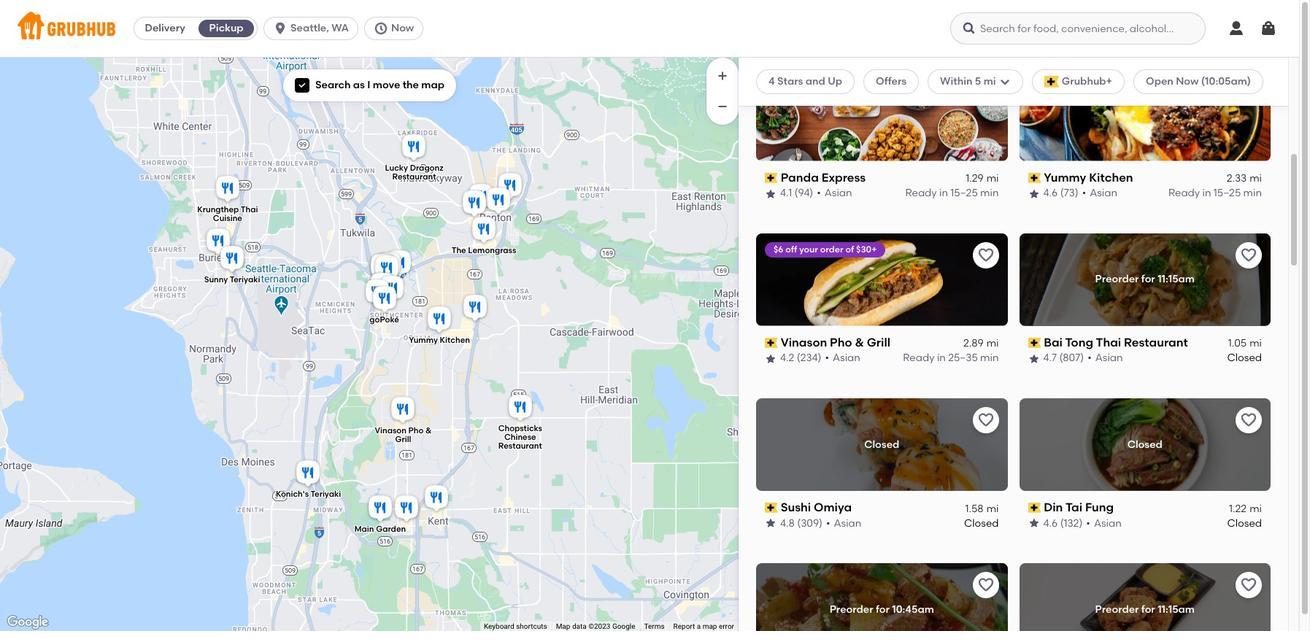 Task type: describe. For each thing, give the bounding box(es) containing it.
2 horizontal spatial svg image
[[1228, 20, 1246, 37]]

seattle, wa button
[[264, 17, 364, 40]]

4.7 (807)
[[1044, 352, 1085, 365]]

report a map error
[[674, 623, 735, 631]]

konich's
[[276, 489, 309, 499]]

15–25 for panda express
[[951, 187, 978, 200]]

4.6 for din tai fung
[[1044, 517, 1058, 530]]

offers
[[876, 75, 907, 88]]

lucky dragonz restaurant
[[385, 163, 444, 181]]

restaurant for lucky
[[393, 172, 436, 181]]

• asian for tai
[[1087, 517, 1122, 530]]

4.6 for yummy kitchen
[[1044, 187, 1058, 200]]

search
[[315, 79, 351, 91]]

grill inside map 'region'
[[395, 435, 412, 444]]

(234)
[[797, 352, 822, 365]]

& inside map 'region'
[[426, 426, 432, 435]]

vinason pho & grill logo image
[[757, 234, 1008, 326]]

terms
[[645, 623, 665, 631]]

ready in 15–25 min for panda express
[[906, 187, 999, 200]]

konich's teriyaki
[[276, 489, 341, 499]]

as
[[353, 79, 365, 91]]

din tai fung image
[[368, 252, 397, 284]]

stars
[[778, 75, 804, 88]]

kaurs kitchen seattle image
[[378, 274, 407, 306]]

• for kitchen
[[1083, 187, 1087, 200]]

ready for vinason pho & grill
[[904, 352, 935, 365]]

cuisine
[[213, 213, 242, 223]]

sushi omiya image
[[385, 248, 414, 280]]

main navigation navigation
[[0, 0, 1300, 58]]

fung
[[1086, 501, 1115, 515]]

wa
[[332, 22, 349, 34]]

din
[[1044, 501, 1064, 515]]

closed for bai tong thai restaurant
[[1228, 352, 1263, 365]]

main garden image
[[366, 493, 395, 525]]

1 horizontal spatial map
[[703, 623, 718, 631]]

now inside button
[[391, 22, 414, 34]]

shortcuts
[[516, 623, 547, 631]]

i
[[368, 79, 371, 91]]

asian for express
[[825, 187, 853, 200]]

• asian for omiya
[[827, 517, 862, 530]]

now button
[[364, 17, 430, 40]]

krungthep thai cuisine image
[[213, 173, 242, 206]]

restaurant for chopsticks
[[499, 442, 542, 451]]

delivery button
[[134, 17, 196, 40]]

mi right 5
[[984, 75, 997, 88]]

vinason pho & grill inside map 'region'
[[375, 426, 432, 444]]

konich's teriyaki image
[[294, 458, 323, 490]]

keyboard shortcuts
[[484, 623, 547, 631]]

• for tai
[[1087, 517, 1091, 530]]

1 vertical spatial thai
[[1097, 336, 1122, 350]]

yummy kitchen inside map 'region'
[[409, 336, 470, 345]]

4.2 (234)
[[781, 352, 822, 365]]

teriyaki box image
[[460, 188, 489, 220]]

happy at the bay teriyaki image
[[467, 181, 496, 214]]

svg image left search
[[298, 81, 307, 90]]

1.58 mi
[[966, 502, 999, 515]]

garden
[[376, 525, 406, 535]]

lemongrass
[[468, 246, 517, 255]]

triumph valley image
[[461, 292, 490, 325]]

error
[[719, 623, 735, 631]]

save this restaurant image for sushi omiya
[[978, 412, 995, 429]]

svg image up saved restaurant button
[[1261, 20, 1278, 37]]

bai
[[1044, 336, 1063, 350]]

the
[[403, 79, 419, 91]]

bai tong thai restaurant
[[1044, 336, 1189, 350]]

2.33
[[1227, 173, 1248, 185]]

pickup button
[[196, 17, 257, 40]]

(807)
[[1060, 352, 1085, 365]]

mi for vinason pho & grill
[[987, 338, 999, 350]]

0 vertical spatial kitchen
[[1090, 171, 1134, 185]]

save this restaurant image for panda express
[[978, 82, 995, 99]]

1 horizontal spatial svg image
[[1000, 76, 1011, 88]]

mi for sushi omiya
[[987, 502, 999, 515]]

arashi ramen image
[[363, 277, 392, 309]]

din tai fung
[[1044, 501, 1115, 515]]

10:45am
[[893, 603, 935, 616]]

(132)
[[1061, 517, 1083, 530]]

ready in 25–35 min
[[904, 352, 999, 365]]

shibu ramen image
[[422, 483, 451, 515]]

terms link
[[645, 623, 665, 631]]

plus icon image
[[716, 69, 730, 83]]

seattle, wa
[[291, 22, 349, 34]]

gopoké
[[370, 315, 399, 325]]

0 vertical spatial grill
[[867, 336, 891, 350]]

4 stars and up
[[769, 75, 843, 88]]

$6
[[774, 245, 784, 255]]

up
[[828, 75, 843, 88]]

keyboard
[[484, 623, 515, 631]]

5
[[976, 75, 982, 88]]

data
[[572, 623, 587, 631]]

asian for omiya
[[834, 517, 862, 530]]

report
[[674, 623, 695, 631]]

min for panda express
[[981, 187, 999, 200]]

map
[[556, 623, 571, 631]]

1.05
[[1229, 338, 1248, 350]]

4.1
[[781, 187, 793, 200]]

lucky
[[385, 163, 408, 173]]

15–25 for yummy kitchen
[[1214, 187, 1242, 200]]

4.7
[[1044, 352, 1058, 365]]

main garden
[[355, 525, 406, 535]]

vinason pho & grill image
[[389, 395, 418, 427]]

1.22 mi
[[1230, 502, 1263, 515]]

star icon image for bai tong thai restaurant
[[1029, 353, 1040, 365]]

panda
[[781, 171, 819, 185]]

star icon image for sushi omiya
[[765, 518, 777, 530]]

tai
[[1066, 501, 1083, 515]]

1 preorder for 11:15am from the top
[[1096, 273, 1196, 286]]

report a map error link
[[674, 623, 735, 631]]

map region
[[0, 0, 768, 632]]

• for tong
[[1088, 352, 1092, 365]]

lucky dragonz restaurant image
[[399, 132, 429, 164]]

star icon image for vinason pho & grill
[[765, 353, 777, 365]]

2.89
[[964, 338, 984, 350]]

4.8
[[781, 517, 795, 530]]

tong
[[1066, 336, 1094, 350]]

the
[[452, 246, 466, 255]]

panda express image
[[372, 253, 402, 285]]

0 horizontal spatial map
[[422, 79, 445, 91]]

enjoy teriyaki image
[[496, 171, 525, 203]]

1.58
[[966, 502, 984, 515]]

open now (10:05am)
[[1147, 75, 1252, 88]]

min for yummy kitchen
[[1244, 187, 1263, 200]]

mi for yummy kitchen
[[1250, 173, 1263, 185]]

closed for din tai fung
[[1228, 517, 1263, 530]]

order
[[821, 245, 844, 255]]

25–35
[[949, 352, 978, 365]]

(10:05am)
[[1202, 75, 1252, 88]]

dragonz
[[410, 163, 444, 173]]

yummy kitchen image
[[425, 304, 454, 336]]

subscription pass image for yummy kitchen
[[1029, 173, 1042, 184]]

vinason inside map 'region'
[[375, 426, 407, 435]]

4.6 (73)
[[1044, 187, 1079, 200]]

seattle,
[[291, 22, 329, 34]]

chinese
[[505, 433, 537, 442]]

mi for din tai fung
[[1250, 502, 1263, 515]]

asian for pho
[[833, 352, 861, 365]]

sushi
[[781, 501, 812, 515]]

chopsticks chinese restaurant image
[[506, 393, 535, 425]]

grubhub+
[[1062, 75, 1113, 88]]

krungthep
[[197, 205, 239, 214]]

yummy kitchen logo image
[[1020, 69, 1271, 161]]

search as i move the map
[[315, 79, 445, 91]]

mi for panda express
[[987, 173, 999, 185]]

teriyaki for konich's teriyaki
[[311, 489, 341, 499]]

preorder for 10:45am
[[830, 603, 935, 616]]

• for pho
[[826, 352, 830, 365]]

asian for tong
[[1096, 352, 1124, 365]]

©2023
[[589, 623, 611, 631]]



Task type: locate. For each thing, give the bounding box(es) containing it.
1 vertical spatial yummy kitchen
[[409, 336, 470, 345]]

0 horizontal spatial &
[[426, 426, 432, 435]]

15–25 down 1.29
[[951, 187, 978, 200]]

ready in 15–25 min down 1.29
[[906, 187, 999, 200]]

1 4.6 from the top
[[1044, 187, 1058, 200]]

mochinut image
[[375, 250, 404, 282]]

0 horizontal spatial grill
[[395, 435, 412, 444]]

restaurant
[[393, 172, 436, 181], [1125, 336, 1189, 350], [499, 442, 542, 451]]

min down 1.29 mi
[[981, 187, 999, 200]]

(309)
[[798, 517, 823, 530]]

0 horizontal spatial 15–25
[[951, 187, 978, 200]]

4.8 (309)
[[781, 517, 823, 530]]

0 vertical spatial 11:15am
[[1158, 273, 1196, 286]]

1 vertical spatial yummy
[[409, 336, 438, 345]]

star icon image left 4.6 (132)
[[1029, 518, 1040, 530]]

1.29
[[966, 173, 984, 185]]

1 horizontal spatial kitchen
[[1090, 171, 1134, 185]]

0 horizontal spatial restaurant
[[393, 172, 436, 181]]

ohana kitchen image
[[204, 226, 233, 258]]

0 vertical spatial yummy
[[1044, 171, 1087, 185]]

0 vertical spatial &
[[855, 336, 865, 350]]

mi right 1.05
[[1250, 338, 1263, 350]]

restaurant inside the lucky dragonz restaurant
[[393, 172, 436, 181]]

grill down the "vinason pho & grill" image on the left bottom of page
[[395, 435, 412, 444]]

yummy inside map 'region'
[[409, 336, 438, 345]]

subscription pass image for panda express
[[765, 173, 778, 184]]

for
[[1142, 273, 1156, 286], [876, 603, 890, 616], [1142, 603, 1156, 616]]

mi right the 2.89
[[987, 338, 999, 350]]

thai right tong at the right
[[1097, 336, 1122, 350]]

1 vertical spatial kitchen
[[440, 336, 470, 345]]

1 vertical spatial vinason
[[375, 426, 407, 435]]

subscription pass image
[[765, 338, 778, 348], [1029, 503, 1042, 513]]

1.29 mi
[[966, 173, 999, 185]]

saved restaurant image
[[1241, 82, 1258, 99]]

svg image right 5
[[1000, 76, 1011, 88]]

grubhub plus flag logo image
[[1045, 76, 1060, 88]]

vinason pho & grill up shibu ramen icon
[[375, 426, 432, 444]]

0 vertical spatial teriyaki
[[230, 275, 260, 284]]

4.6 left (73)
[[1044, 187, 1058, 200]]

• asian right (234)
[[826, 352, 861, 365]]

svg image inside now button
[[374, 21, 389, 36]]

sushi omiya
[[781, 501, 852, 515]]

0 vertical spatial preorder for 11:15am
[[1096, 273, 1196, 286]]

4.1 (94)
[[781, 187, 814, 200]]

1 ready in 15–25 min from the left
[[906, 187, 999, 200]]

• asian down express
[[817, 187, 853, 200]]

kitchen down yummy kitchen logo on the top of the page
[[1090, 171, 1134, 185]]

yummy kitchen up (73)
[[1044, 171, 1134, 185]]

star icon image left 4.1
[[765, 188, 777, 200]]

ready for yummy kitchen
[[1169, 187, 1201, 200]]

ready in 15–25 min down 2.33
[[1169, 187, 1263, 200]]

• right (807)
[[1088, 352, 1092, 365]]

pho asia noodle house image
[[484, 185, 513, 217]]

pho inside map 'region'
[[409, 426, 424, 435]]

2 4.6 from the top
[[1044, 517, 1058, 530]]

within 5 mi
[[941, 75, 997, 88]]

• asian for kitchen
[[1083, 187, 1118, 200]]

subscription pass image for vinason pho & grill
[[765, 338, 778, 348]]

saved restaurant button
[[1236, 77, 1263, 104]]

$6 off your order of $30+
[[774, 245, 877, 255]]

star icon image left 4.2
[[765, 353, 777, 365]]

0 vertical spatial restaurant
[[393, 172, 436, 181]]

0 horizontal spatial subscription pass image
[[765, 338, 778, 348]]

1.22
[[1230, 502, 1248, 515]]

0 horizontal spatial pho
[[409, 426, 424, 435]]

1 horizontal spatial ready in 15–25 min
[[1169, 187, 1263, 200]]

move
[[373, 79, 400, 91]]

1 horizontal spatial pho
[[830, 336, 853, 350]]

• down 'omiya'
[[827, 517, 831, 530]]

1 horizontal spatial vinason pho & grill
[[781, 336, 891, 350]]

• asian down 'omiya'
[[827, 517, 862, 530]]

subscription pass image right 1.29 mi
[[1029, 173, 1042, 184]]

1 vertical spatial subscription pass image
[[1029, 503, 1042, 513]]

pickup
[[209, 22, 244, 34]]

within
[[941, 75, 973, 88]]

map
[[422, 79, 445, 91], [703, 623, 718, 631]]

sunny teriyaki image
[[218, 244, 247, 276]]

kizuki ramen & izakaya image
[[370, 252, 399, 284]]

chilli o chilli image
[[367, 271, 397, 303]]

15–25 down 2.33
[[1214, 187, 1242, 200]]

bai tong thai restaurant image
[[368, 271, 397, 303]]

• asian for pho
[[826, 352, 861, 365]]

& down vinason pho & grill logo
[[855, 336, 865, 350]]

of
[[846, 245, 855, 255]]

krungthep thai cuisine
[[197, 205, 258, 223]]

2 ready in 15–25 min from the left
[[1169, 187, 1263, 200]]

min down 2.89 mi
[[981, 352, 999, 365]]

1 horizontal spatial grill
[[867, 336, 891, 350]]

and
[[806, 75, 826, 88]]

ready for panda express
[[906, 187, 937, 200]]

0 vertical spatial pho
[[830, 336, 853, 350]]

subscription pass image left panda
[[765, 173, 778, 184]]

min for vinason pho & grill
[[981, 352, 999, 365]]

star icon image left 4.8
[[765, 518, 777, 530]]

asian for kitchen
[[1090, 187, 1118, 200]]

0 horizontal spatial svg image
[[374, 21, 389, 36]]

your
[[800, 245, 819, 255]]

star icon image
[[765, 188, 777, 200], [1029, 188, 1040, 200], [765, 353, 777, 365], [1029, 353, 1040, 365], [765, 518, 777, 530], [1029, 518, 1040, 530]]

thai right krungthep
[[241, 205, 258, 214]]

4.6
[[1044, 187, 1058, 200], [1044, 517, 1058, 530]]

svg image
[[1228, 20, 1246, 37], [374, 21, 389, 36], [1000, 76, 1011, 88]]

(73)
[[1061, 187, 1079, 200]]

main
[[355, 525, 374, 535]]

map right the the
[[422, 79, 445, 91]]

gopoké image
[[370, 284, 399, 316]]

the lemongrass image
[[470, 214, 499, 246]]

0 vertical spatial now
[[391, 22, 414, 34]]

ichi teriyaki image
[[392, 493, 421, 525]]

panda express
[[781, 171, 866, 185]]

closed
[[1228, 352, 1263, 365], [865, 438, 900, 451], [1128, 438, 1163, 451], [965, 517, 999, 530], [1228, 517, 1263, 530]]

off
[[786, 245, 798, 255]]

minus icon image
[[716, 99, 730, 114]]

1 vertical spatial teriyaki
[[311, 489, 341, 499]]

save this restaurant image
[[978, 82, 995, 99], [978, 412, 995, 429], [1241, 412, 1258, 429], [978, 577, 995, 594]]

teriyaki for sunny teriyaki
[[230, 275, 260, 284]]

• right (234)
[[826, 352, 830, 365]]

&
[[855, 336, 865, 350], [426, 426, 432, 435]]

asian down 'omiya'
[[834, 517, 862, 530]]

1 horizontal spatial teriyaki
[[311, 489, 341, 499]]

2 horizontal spatial restaurant
[[1125, 336, 1189, 350]]

4.2
[[781, 352, 795, 365]]

0 horizontal spatial vinason pho & grill
[[375, 426, 432, 444]]

closed for sushi omiya
[[965, 517, 999, 530]]

map data ©2023 google
[[556, 623, 636, 631]]

mi right 1.22
[[1250, 502, 1263, 515]]

ready in 15–25 min for yummy kitchen
[[1169, 187, 1263, 200]]

2 preorder for 11:15am from the top
[[1096, 603, 1196, 616]]

teriyaki right sunny
[[230, 275, 260, 284]]

mi right 1.58
[[987, 502, 999, 515]]

1 vertical spatial pho
[[409, 426, 424, 435]]

star icon image left 4.7 on the right
[[1029, 353, 1040, 365]]

1 vertical spatial preorder for 11:15am
[[1096, 603, 1196, 616]]

asian down bai tong thai restaurant
[[1096, 352, 1124, 365]]

• asian for express
[[817, 187, 853, 200]]

chopsticks
[[499, 424, 543, 434]]

(94)
[[795, 187, 814, 200]]

15–25
[[951, 187, 978, 200], [1214, 187, 1242, 200]]

0 vertical spatial subscription pass image
[[765, 338, 778, 348]]

1 15–25 from the left
[[951, 187, 978, 200]]

svg image left seattle, at the top left of the page
[[273, 21, 288, 36]]

star icon image for panda express
[[765, 188, 777, 200]]

• right (132)
[[1087, 517, 1091, 530]]

1 vertical spatial 11:15am
[[1158, 603, 1196, 616]]

0 horizontal spatial now
[[391, 22, 414, 34]]

the lemongrass
[[452, 246, 517, 255]]

11:15am
[[1158, 273, 1196, 286], [1158, 603, 1196, 616]]

asian right (234)
[[833, 352, 861, 365]]

0 vertical spatial yummy kitchen
[[1044, 171, 1134, 185]]

star icon image for yummy kitchen
[[1029, 188, 1040, 200]]

preorder
[[1096, 273, 1140, 286], [830, 603, 874, 616], [1096, 603, 1140, 616]]

• asian
[[817, 187, 853, 200], [1083, 187, 1118, 200], [826, 352, 861, 365], [1088, 352, 1124, 365], [827, 517, 862, 530], [1087, 517, 1122, 530]]

0 horizontal spatial teriyaki
[[230, 275, 260, 284]]

in
[[940, 187, 949, 200], [1203, 187, 1212, 200], [938, 352, 946, 365]]

svg image up the (10:05am) at right
[[1228, 20, 1246, 37]]

4
[[769, 75, 775, 88]]

asian right (73)
[[1090, 187, 1118, 200]]

1 vertical spatial grill
[[395, 435, 412, 444]]

vinason pho & grill
[[781, 336, 891, 350], [375, 426, 432, 444]]

1 horizontal spatial subscription pass image
[[1029, 503, 1042, 513]]

• asian down fung at the bottom right of the page
[[1087, 517, 1122, 530]]

• right (73)
[[1083, 187, 1087, 200]]

subscription pass image for sushi omiya
[[765, 503, 778, 513]]

vinason pho & grill up (234)
[[781, 336, 891, 350]]

• for express
[[817, 187, 821, 200]]

mi right 2.33
[[1250, 173, 1263, 185]]

0 vertical spatial thai
[[241, 205, 258, 214]]

kitchen down triumph valley image
[[440, 336, 470, 345]]

1 vertical spatial map
[[703, 623, 718, 631]]

delivery
[[145, 22, 185, 34]]

1 horizontal spatial vinason
[[781, 336, 828, 350]]

0 vertical spatial vinason pho & grill
[[781, 336, 891, 350]]

yummy kitchen down triumph valley image
[[409, 336, 470, 345]]

mi for bai tong thai restaurant
[[1250, 338, 1263, 350]]

2 vertical spatial restaurant
[[499, 442, 542, 451]]

mi right 1.29
[[987, 173, 999, 185]]

Search for food, convenience, alcohol... search field
[[951, 12, 1206, 45]]

in for vinason pho & grill
[[938, 352, 946, 365]]

yummy
[[1044, 171, 1087, 185], [409, 336, 438, 345]]

save this restaurant button
[[973, 77, 999, 104], [973, 242, 999, 269], [1236, 242, 1263, 269], [973, 407, 999, 434], [1236, 407, 1263, 434], [973, 572, 999, 599], [1236, 572, 1263, 599]]

thai inside krungthep thai cuisine
[[241, 205, 258, 214]]

2.33 mi
[[1227, 173, 1263, 185]]

1 vertical spatial &
[[426, 426, 432, 435]]

1 horizontal spatial now
[[1177, 75, 1200, 88]]

svg image up within 5 mi
[[963, 21, 977, 36]]

subscription pass image left sushi
[[765, 503, 778, 513]]

kitchen inside map 'region'
[[440, 336, 470, 345]]

svg image right wa
[[374, 21, 389, 36]]

star icon image for din tai fung
[[1029, 518, 1040, 530]]

0 horizontal spatial thai
[[241, 205, 258, 214]]

0 horizontal spatial kitchen
[[440, 336, 470, 345]]

now right open
[[1177, 75, 1200, 88]]

1 horizontal spatial &
[[855, 336, 865, 350]]

0 horizontal spatial yummy
[[409, 336, 438, 345]]

in for yummy kitchen
[[1203, 187, 1212, 200]]

1 horizontal spatial 15–25
[[1214, 187, 1242, 200]]

subscription pass image for bai tong thai restaurant
[[1029, 338, 1042, 348]]

1.05 mi
[[1229, 338, 1263, 350]]

4.6 (132)
[[1044, 517, 1083, 530]]

save this restaurant image
[[978, 247, 995, 264], [1241, 247, 1258, 264], [1241, 577, 1258, 594]]

grill
[[867, 336, 891, 350], [395, 435, 412, 444]]

0 horizontal spatial vinason
[[375, 426, 407, 435]]

1 horizontal spatial yummy
[[1044, 171, 1087, 185]]

1 vertical spatial vinason pho & grill
[[375, 426, 432, 444]]

subscription pass image
[[765, 173, 778, 184], [1029, 173, 1042, 184], [1029, 338, 1042, 348], [765, 503, 778, 513]]

min down '2.33 mi'
[[1244, 187, 1263, 200]]

asian down express
[[825, 187, 853, 200]]

& right the "vinason pho & grill" image on the left bottom of page
[[426, 426, 432, 435]]

google image
[[4, 613, 52, 632]]

4.6 down din
[[1044, 517, 1058, 530]]

thai
[[241, 205, 258, 214], [1097, 336, 1122, 350]]

svg image
[[1261, 20, 1278, 37], [273, 21, 288, 36], [963, 21, 977, 36], [298, 81, 307, 90]]

$30+
[[857, 245, 877, 255]]

in for panda express
[[940, 187, 949, 200]]

• asian for tong
[[1088, 352, 1124, 365]]

asian for tai
[[1095, 517, 1122, 530]]

1 horizontal spatial thai
[[1097, 336, 1122, 350]]

subscription pass image left bai on the bottom right
[[1029, 338, 1042, 348]]

grill down vinason pho & grill logo
[[867, 336, 891, 350]]

keyboard shortcuts button
[[484, 622, 547, 632]]

svg image inside seattle, wa button
[[273, 21, 288, 36]]

• for omiya
[[827, 517, 831, 530]]

1 horizontal spatial restaurant
[[499, 442, 542, 451]]

now up the the
[[391, 22, 414, 34]]

2 11:15am from the top
[[1158, 603, 1196, 616]]

1 horizontal spatial yummy kitchen
[[1044, 171, 1134, 185]]

1 vertical spatial restaurant
[[1125, 336, 1189, 350]]

restaurant inside chopsticks chinese restaurant
[[499, 442, 542, 451]]

0 vertical spatial vinason
[[781, 336, 828, 350]]

min
[[981, 187, 999, 200], [1244, 187, 1263, 200], [981, 352, 999, 365]]

2 15–25 from the left
[[1214, 187, 1242, 200]]

2.89 mi
[[964, 338, 999, 350]]

1 vertical spatial 4.6
[[1044, 517, 1058, 530]]

asian down fung at the bottom right of the page
[[1095, 517, 1122, 530]]

map right a at the right of page
[[703, 623, 718, 631]]

teriyaki right konich's
[[311, 489, 341, 499]]

1 11:15am from the top
[[1158, 273, 1196, 286]]

0 horizontal spatial ready in 15–25 min
[[906, 187, 999, 200]]

save this restaurant image for din tai fung
[[1241, 412, 1258, 429]]

• right (94)
[[817, 187, 821, 200]]

0 vertical spatial 4.6
[[1044, 187, 1058, 200]]

chopsticks chinese restaurant
[[499, 424, 543, 451]]

ready in 15–25 min
[[906, 187, 999, 200], [1169, 187, 1263, 200]]

panda express logo image
[[757, 69, 1008, 161]]

express
[[822, 171, 866, 185]]

omiya
[[814, 501, 852, 515]]

• asian down bai tong thai restaurant
[[1088, 352, 1124, 365]]

subscription pass image for din tai fung
[[1029, 503, 1042, 513]]

0 vertical spatial map
[[422, 79, 445, 91]]

1 vertical spatial now
[[1177, 75, 1200, 88]]

sunny teriyaki
[[204, 275, 260, 284]]

now
[[391, 22, 414, 34], [1177, 75, 1200, 88]]

0 horizontal spatial yummy kitchen
[[409, 336, 470, 345]]

• asian right (73)
[[1083, 187, 1118, 200]]

mi
[[984, 75, 997, 88], [987, 173, 999, 185], [1250, 173, 1263, 185], [987, 338, 999, 350], [1250, 338, 1263, 350], [987, 502, 999, 515], [1250, 502, 1263, 515]]

a
[[697, 623, 701, 631]]

star icon image left 4.6 (73)
[[1029, 188, 1040, 200]]

google
[[613, 623, 636, 631]]



Task type: vqa. For each thing, say whether or not it's contained in the screenshot.
middle Sips
no



